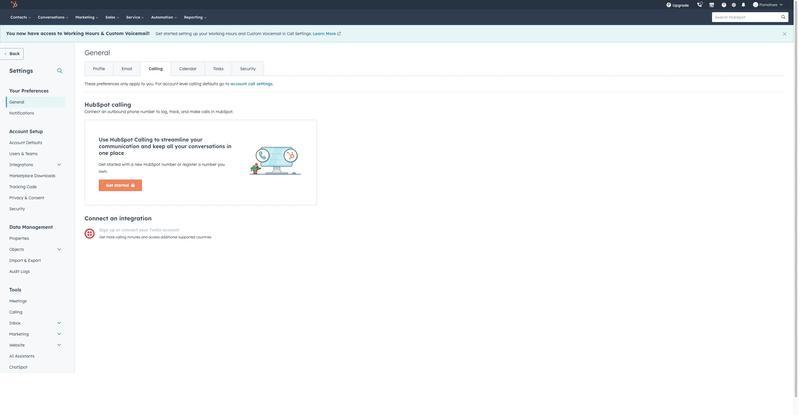 Task type: locate. For each thing, give the bounding box(es) containing it.
working for to
[[64, 31, 84, 36]]

custom for &
[[106, 31, 124, 36]]

get inside button
[[106, 183, 113, 188]]

all
[[167, 143, 173, 150]]

calling icon image
[[697, 2, 703, 8]]

calling for the top calling link
[[149, 66, 163, 71]]

upgrade image
[[667, 3, 672, 8]]

0 vertical spatial security
[[240, 66, 256, 71]]

connect
[[122, 228, 138, 233]]

hubspot right 'new'
[[144, 162, 160, 167]]

security inside navigation
[[240, 66, 256, 71]]

marketing up you now have access to working hours & custom voicemail!
[[75, 15, 96, 19]]

1 vertical spatial in
[[211, 109, 215, 114]]

account setup element
[[6, 128, 65, 215]]

or left connect
[[116, 228, 120, 233]]

calling inside tools "element"
[[9, 310, 22, 315]]

1 horizontal spatial security
[[240, 66, 256, 71]]

started inside the get started with a new hubspot number or register a number you own.
[[107, 162, 121, 167]]

0 horizontal spatial in
[[211, 109, 215, 114]]

0 vertical spatial access
[[40, 31, 56, 36]]

sales link
[[102, 9, 123, 25]]

profile link
[[85, 62, 113, 76]]

back
[[10, 51, 20, 56]]

2 horizontal spatial number
[[202, 162, 217, 167]]

account for account setup
[[9, 129, 28, 135]]

& right privacy
[[24, 196, 27, 201]]

2 vertical spatial hubspot
[[144, 162, 160, 167]]

a right register
[[198, 162, 201, 167]]

calling up inbox
[[9, 310, 22, 315]]

connect up the 'sign'
[[85, 215, 108, 222]]

website button
[[6, 340, 65, 351]]

connect
[[85, 109, 100, 114], [85, 215, 108, 222]]

objects button
[[6, 244, 65, 255]]

started
[[164, 31, 177, 36], [107, 162, 121, 167], [114, 183, 129, 188]]

get down 'own.'
[[106, 183, 113, 188]]

0 horizontal spatial access
[[40, 31, 56, 36]]

access right the have
[[40, 31, 56, 36]]

0 vertical spatial calling link
[[140, 62, 171, 76]]

0 horizontal spatial hours
[[85, 31, 99, 36]]

these
[[85, 81, 96, 87]]

additional
[[161, 235, 177, 240]]

data management
[[9, 225, 53, 230]]

get down the 'sign'
[[99, 235, 105, 240]]

your inside you now have access to working hours & custom voicemail! alert
[[199, 31, 208, 36]]

you.
[[146, 81, 154, 87]]

get inside you now have access to working hours & custom voicemail! alert
[[156, 31, 162, 36]]

general
[[85, 48, 110, 57], [9, 100, 24, 105]]

custom
[[106, 31, 124, 36], [247, 31, 261, 36]]

navigation
[[85, 62, 264, 76]]

calendar
[[179, 66, 197, 71]]

& inside "link"
[[24, 196, 27, 201]]

or
[[177, 162, 181, 167], [116, 228, 120, 233]]

1 vertical spatial security
[[9, 207, 25, 212]]

in inside hubspot calling connect an outbound phone number to log, track, and make calls in hubspot.
[[211, 109, 215, 114]]

settings link
[[730, 2, 738, 8]]

chatspot
[[9, 365, 27, 370]]

& inside alert
[[101, 31, 104, 36]]

security link down consent
[[6, 204, 65, 215]]

connect inside hubspot calling connect an outbound phone number to log, track, and make calls in hubspot.
[[85, 109, 100, 114]]

get down the automation
[[156, 31, 162, 36]]

and inside hubspot calling connect an outbound phone number to log, track, and make calls in hubspot.
[[181, 109, 189, 114]]

0 vertical spatial connect
[[85, 109, 100, 114]]

account up account defaults
[[9, 129, 28, 135]]

custom for and
[[247, 31, 261, 36]]

hubspot up 'outbound'
[[85, 101, 110, 108]]

0 horizontal spatial security
[[9, 207, 25, 212]]

1 horizontal spatial number
[[162, 162, 176, 167]]

menu
[[662, 0, 787, 9]]

1 connect from the top
[[85, 109, 100, 114]]

import & export link
[[6, 255, 65, 266]]

learn more
[[313, 31, 336, 36]]

to left log,
[[156, 109, 160, 114]]

0 horizontal spatial number
[[140, 109, 155, 114]]

1 vertical spatial an
[[110, 215, 117, 222]]

automation link
[[148, 9, 181, 25]]

account defaults link
[[6, 137, 65, 148]]

tasks
[[213, 66, 224, 71]]

0 vertical spatial an
[[102, 109, 106, 114]]

your preferences element
[[6, 88, 65, 119]]

your left twilio
[[139, 228, 148, 233]]

1 vertical spatial calling
[[112, 101, 131, 108]]

0 horizontal spatial an
[[102, 109, 106, 114]]

conversations link
[[34, 9, 72, 25]]

or inside 'sign up or connect your twilio account get more calling minutes and access additional supported countries'
[[116, 228, 120, 233]]

link opens in a new window image
[[337, 31, 341, 37]]

number left you
[[202, 162, 217, 167]]

your right setting
[[199, 31, 208, 36]]

or inside the get started with a new hubspot number or register a number you own.
[[177, 162, 181, 167]]

search image
[[782, 15, 786, 19]]

0 horizontal spatial calling link
[[6, 307, 65, 318]]

get for get started setting up your working hours and custom voicemail in call settings.
[[156, 31, 162, 36]]

downloads
[[34, 173, 55, 179]]

general up the profile link
[[85, 48, 110, 57]]

security link
[[232, 62, 264, 76], [6, 204, 65, 215]]

hubspot up place
[[110, 137, 133, 143]]

upgrade
[[673, 3, 689, 8]]

general down your
[[9, 100, 24, 105]]

a
[[131, 162, 134, 167], [198, 162, 201, 167]]

get started
[[106, 183, 129, 188]]

marketing link
[[72, 9, 102, 25]]

number right phone
[[140, 109, 155, 114]]

get started with a new hubspot number or register a number you own.
[[99, 162, 225, 174]]

calling for defaults
[[189, 81, 202, 87]]

2 vertical spatial calling
[[116, 235, 126, 240]]

marketplace downloads
[[9, 173, 55, 179]]

1 vertical spatial account
[[9, 140, 25, 146]]

your right streamline
[[191, 137, 203, 143]]

with
[[122, 162, 130, 167]]

to down conversations link
[[57, 31, 62, 36]]

connect an integration
[[85, 215, 152, 222]]

custom left voicemail
[[247, 31, 261, 36]]

chatspot link
[[6, 362, 65, 373]]

1 vertical spatial calling
[[134, 137, 153, 143]]

settings.
[[295, 31, 312, 36]]

properties
[[9, 236, 29, 241]]

0 horizontal spatial security link
[[6, 204, 65, 215]]

ai assistants
[[9, 354, 35, 359]]

2 vertical spatial started
[[114, 183, 129, 188]]

1 vertical spatial security link
[[6, 204, 65, 215]]

and
[[238, 31, 246, 36], [181, 109, 189, 114], [141, 143, 151, 150], [141, 235, 148, 240]]

1 vertical spatial connect
[[85, 215, 108, 222]]

0 vertical spatial started
[[164, 31, 177, 36]]

working down marketing link
[[64, 31, 84, 36]]

& for export
[[24, 258, 27, 264]]

1 vertical spatial marketing
[[9, 332, 29, 337]]

& right users
[[21, 151, 24, 157]]

hubspot calling connect an outbound phone number to log, track, and make calls in hubspot.
[[85, 101, 234, 114]]

account setup
[[9, 129, 43, 135]]

get inside 'sign up or connect your twilio account get more calling minutes and access additional supported countries'
[[99, 235, 105, 240]]

working
[[64, 31, 84, 36], [209, 31, 225, 36]]

1 vertical spatial started
[[107, 162, 121, 167]]

calling right level
[[189, 81, 202, 87]]

an left 'outbound'
[[102, 109, 106, 114]]

1 vertical spatial or
[[116, 228, 120, 233]]

general link
[[6, 97, 65, 108]]

1 vertical spatial access
[[149, 235, 160, 240]]

in left call
[[282, 31, 286, 36]]

to left "all"
[[154, 137, 160, 143]]

1 horizontal spatial a
[[198, 162, 201, 167]]

get up 'own.'
[[99, 162, 106, 167]]

2 horizontal spatial in
[[282, 31, 286, 36]]

assistants
[[15, 354, 35, 359]]

marketing up website on the bottom of the page
[[9, 332, 29, 337]]

1 horizontal spatial in
[[227, 143, 232, 150]]

up right setting
[[193, 31, 198, 36]]

preferences
[[21, 88, 49, 94]]

connect left 'outbound'
[[85, 109, 100, 114]]

these preferences only apply to you. for account level calling defaults go to account call settings .
[[85, 81, 274, 87]]

calling right more at the bottom left
[[116, 235, 126, 240]]

started down with
[[114, 183, 129, 188]]

meetings link
[[6, 296, 65, 307]]

account inside 'sign up or connect your twilio account get more calling minutes and access additional supported countries'
[[163, 228, 179, 233]]

1 horizontal spatial hours
[[226, 31, 237, 36]]

access down twilio
[[149, 235, 160, 240]]

1 vertical spatial hubspot
[[110, 137, 133, 143]]

supported
[[178, 235, 195, 240]]

account
[[9, 129, 28, 135], [9, 140, 25, 146]]

number inside hubspot calling connect an outbound phone number to log, track, and make calls in hubspot.
[[140, 109, 155, 114]]

Search HubSpot search field
[[712, 12, 784, 22]]

access inside 'sign up or connect your twilio account get more calling minutes and access additional supported countries'
[[149, 235, 160, 240]]

calling inside hubspot calling connect an outbound phone number to log, track, and make calls in hubspot.
[[112, 101, 131, 108]]

calling left keep
[[134, 137, 153, 143]]

0 horizontal spatial or
[[116, 228, 120, 233]]

1 horizontal spatial custom
[[247, 31, 261, 36]]

1 account from the top
[[9, 129, 28, 135]]

marketing inside button
[[9, 332, 29, 337]]

0 horizontal spatial custom
[[106, 31, 124, 36]]

audit
[[9, 269, 19, 275]]

1 a from the left
[[131, 162, 134, 167]]

hubspot
[[85, 101, 110, 108], [110, 137, 133, 143], [144, 162, 160, 167]]

inbox
[[9, 321, 21, 326]]

2 vertical spatial calling
[[9, 310, 22, 315]]

& left export
[[24, 258, 27, 264]]

audit logs link
[[6, 266, 65, 277]]

a left 'new'
[[131, 162, 134, 167]]

1 horizontal spatial an
[[110, 215, 117, 222]]

1 horizontal spatial working
[[209, 31, 225, 36]]

tasks link
[[205, 62, 232, 76]]

calling up for
[[149, 66, 163, 71]]

0 vertical spatial up
[[193, 31, 198, 36]]

1 horizontal spatial or
[[177, 162, 181, 167]]

account left call
[[231, 81, 247, 87]]

an inside hubspot calling connect an outbound phone number to log, track, and make calls in hubspot.
[[102, 109, 106, 114]]

up up more at the bottom left
[[110, 228, 115, 233]]

and inside use hubspot calling to streamline your communication and keep all your conversations in one place
[[141, 143, 151, 150]]

an
[[102, 109, 106, 114], [110, 215, 117, 222]]

countries
[[196, 235, 211, 240]]

0 horizontal spatial a
[[131, 162, 134, 167]]

security link up account call settings link
[[232, 62, 264, 76]]

calling link down meetings
[[6, 307, 65, 318]]

0 vertical spatial account
[[9, 129, 28, 135]]

calling inside navigation
[[149, 66, 163, 71]]

marketplaces button
[[706, 0, 718, 9]]

number down "all"
[[162, 162, 176, 167]]

conversations
[[189, 143, 225, 150]]

working down reporting link
[[209, 31, 225, 36]]

notifications image
[[741, 3, 746, 8]]

security inside account setup element
[[9, 207, 25, 212]]

& inside data management element
[[24, 258, 27, 264]]

0 horizontal spatial general
[[9, 100, 24, 105]]

0 vertical spatial calling
[[189, 81, 202, 87]]

1 horizontal spatial up
[[193, 31, 198, 36]]

hubspot image
[[10, 1, 17, 8]]

tyler black image
[[753, 2, 759, 7]]

navigation containing profile
[[85, 62, 264, 76]]

menu item
[[693, 0, 694, 9]]

0 vertical spatial or
[[177, 162, 181, 167]]

security down privacy
[[9, 207, 25, 212]]

make
[[190, 109, 200, 114]]

account
[[163, 81, 178, 87], [231, 81, 247, 87], [163, 228, 179, 233]]

or left register
[[177, 162, 181, 167]]

settings
[[9, 67, 33, 74]]

now
[[16, 31, 26, 36]]

0 vertical spatial calling
[[149, 66, 163, 71]]

calling link up for
[[140, 62, 171, 76]]

0 vertical spatial general
[[85, 48, 110, 57]]

get inside the get started with a new hubspot number or register a number you own.
[[99, 162, 106, 167]]

your
[[199, 31, 208, 36], [191, 137, 203, 143], [175, 143, 187, 150], [139, 228, 148, 233]]

1 horizontal spatial marketing
[[75, 15, 96, 19]]

2 vertical spatial in
[[227, 143, 232, 150]]

& down the sales link
[[101, 31, 104, 36]]

1 vertical spatial up
[[110, 228, 115, 233]]

properties link
[[6, 233, 65, 244]]

account up users
[[9, 140, 25, 146]]

1 vertical spatial general
[[9, 100, 24, 105]]

get
[[156, 31, 162, 36], [99, 162, 106, 167], [106, 183, 113, 188], [99, 235, 105, 240]]

to inside hubspot calling connect an outbound phone number to log, track, and make calls in hubspot.
[[156, 109, 160, 114]]

0 vertical spatial in
[[282, 31, 286, 36]]

0 horizontal spatial working
[[64, 31, 84, 36]]

in right conversations
[[227, 143, 232, 150]]

2 account from the top
[[9, 140, 25, 146]]

0 horizontal spatial up
[[110, 228, 115, 233]]

0 vertical spatial hubspot
[[85, 101, 110, 108]]

to
[[57, 31, 62, 36], [141, 81, 145, 87], [226, 81, 229, 87], [156, 109, 160, 114], [154, 137, 160, 143]]

preferences
[[97, 81, 119, 87]]

communication
[[99, 143, 139, 150]]

custom down the sales link
[[106, 31, 124, 36]]

account up additional
[[163, 228, 179, 233]]

to inside alert
[[57, 31, 62, 36]]

1 horizontal spatial security link
[[232, 62, 264, 76]]

notifications link
[[6, 108, 65, 119]]

hubspot inside the get started with a new hubspot number or register a number you own.
[[144, 162, 160, 167]]

started for use hubspot calling to streamline your communication and keep all your conversations in one place
[[107, 162, 121, 167]]

0 horizontal spatial marketing
[[9, 332, 29, 337]]

1 horizontal spatial access
[[149, 235, 160, 240]]

calling for bottommost calling link
[[9, 310, 22, 315]]

security up account call settings link
[[240, 66, 256, 71]]

started left setting
[[164, 31, 177, 36]]

and inside 'sign up or connect your twilio account get more calling minutes and access additional supported countries'
[[141, 235, 148, 240]]

tools
[[9, 287, 21, 293]]

calling up 'outbound'
[[112, 101, 131, 108]]

started inside you now have access to working hours & custom voicemail! alert
[[164, 31, 177, 36]]

logs
[[21, 269, 30, 275]]

calling inside 'sign up or connect your twilio account get more calling minutes and access additional supported countries'
[[116, 235, 126, 240]]

in right 'calls'
[[211, 109, 215, 114]]

1 horizontal spatial calling link
[[140, 62, 171, 76]]

an up more at the bottom left
[[110, 215, 117, 222]]

started down place
[[107, 162, 121, 167]]

users
[[9, 151, 20, 157]]

email
[[122, 66, 132, 71]]



Task type: describe. For each thing, give the bounding box(es) containing it.
account defaults
[[9, 140, 42, 146]]

phone
[[127, 109, 139, 114]]

up inside 'sign up or connect your twilio account get more calling minutes and access additional supported countries'
[[110, 228, 115, 233]]

help button
[[719, 0, 729, 9]]

up inside you now have access to working hours & custom voicemail! alert
[[193, 31, 198, 36]]

started inside button
[[114, 183, 129, 188]]

marketing button
[[6, 329, 65, 340]]

menu containing pomatoes
[[662, 0, 787, 9]]

number for started
[[162, 162, 176, 167]]

call
[[287, 31, 294, 36]]

use hubspot calling to streamline your communication and keep all your conversations in one place
[[99, 137, 232, 157]]

setting
[[179, 31, 192, 36]]

0 vertical spatial marketing
[[75, 15, 96, 19]]

link opens in a new window image
[[337, 32, 341, 36]]

export
[[28, 258, 41, 264]]

meetings
[[9, 299, 27, 304]]

learn
[[313, 31, 325, 36]]

privacy & consent link
[[6, 193, 65, 204]]

hubspot inside hubspot calling connect an outbound phone number to log, track, and make calls in hubspot.
[[85, 101, 110, 108]]

2 a from the left
[[198, 162, 201, 167]]

to inside use hubspot calling to streamline your communication and keep all your conversations in one place
[[154, 137, 160, 143]]

get for get started with a new hubspot number or register a number you own.
[[99, 162, 106, 167]]

privacy
[[9, 196, 23, 201]]

reporting link
[[181, 9, 210, 25]]

settings image
[[731, 2, 737, 8]]

more
[[326, 31, 336, 36]]

hours for &
[[85, 31, 99, 36]]

you now have access to working hours & custom voicemail!
[[6, 31, 150, 36]]

0 vertical spatial security link
[[232, 62, 264, 76]]

to left you.
[[141, 81, 145, 87]]

code
[[27, 184, 37, 190]]

calling for minutes
[[116, 235, 126, 240]]

ai
[[9, 354, 14, 359]]

get started setting up your working hours and custom voicemail in call settings.
[[156, 31, 313, 36]]

hubspot link
[[7, 1, 22, 8]]

account for account defaults
[[9, 140, 25, 146]]

objects
[[9, 247, 24, 252]]

& for consent
[[24, 196, 27, 201]]

integration
[[119, 215, 152, 222]]

consent
[[29, 196, 44, 201]]

setup
[[29, 129, 43, 135]]

new
[[135, 162, 142, 167]]

back link
[[0, 48, 24, 60]]

help image
[[722, 3, 727, 8]]

users & teams link
[[6, 148, 65, 160]]

close image
[[783, 32, 787, 36]]

more
[[106, 235, 115, 240]]

service
[[126, 15, 141, 19]]

teams
[[25, 151, 38, 157]]

minutes
[[127, 235, 140, 240]]

place
[[110, 150, 124, 157]]

call
[[248, 81, 255, 87]]

contacts
[[10, 15, 28, 19]]

in inside use hubspot calling to streamline your communication and keep all your conversations in one place
[[227, 143, 232, 150]]

streamline
[[161, 137, 189, 143]]

voicemail!
[[125, 31, 150, 36]]

and inside you now have access to working hours & custom voicemail! alert
[[238, 31, 246, 36]]

sales
[[105, 15, 116, 19]]

contacts link
[[7, 9, 34, 25]]

& for teams
[[21, 151, 24, 157]]

get for get started
[[106, 183, 113, 188]]

hours for and
[[226, 31, 237, 36]]

audit logs
[[9, 269, 30, 275]]

security for security link to the left
[[9, 207, 25, 212]]

management
[[22, 225, 53, 230]]

reporting
[[184, 15, 204, 19]]

security for the top security link
[[240, 66, 256, 71]]

log,
[[161, 109, 168, 114]]

keep
[[153, 143, 165, 150]]

get started button
[[99, 180, 142, 191]]

account call settings link
[[231, 81, 273, 87]]

your inside 'sign up or connect your twilio account get more calling minutes and access additional supported countries'
[[139, 228, 148, 233]]

2 connect from the top
[[85, 215, 108, 222]]

access inside alert
[[40, 31, 56, 36]]

.
[[273, 81, 274, 87]]

notifications button
[[739, 0, 749, 9]]

your
[[9, 88, 20, 94]]

twilio
[[150, 228, 161, 233]]

number for calling
[[140, 109, 155, 114]]

only
[[120, 81, 128, 87]]

one
[[99, 150, 108, 157]]

website
[[9, 343, 25, 348]]

data management element
[[6, 224, 65, 277]]

data
[[9, 225, 21, 230]]

settings
[[257, 81, 273, 87]]

calls
[[202, 109, 210, 114]]

you
[[6, 31, 15, 36]]

marketplace
[[9, 173, 33, 179]]

1 vertical spatial calling link
[[6, 307, 65, 318]]

general inside your preferences element
[[9, 100, 24, 105]]

defaults
[[26, 140, 42, 146]]

sign up or connect your twilio account button
[[99, 227, 179, 234]]

calling inside use hubspot calling to streamline your communication and keep all your conversations in one place
[[134, 137, 153, 143]]

track,
[[169, 109, 180, 114]]

for
[[155, 81, 162, 87]]

outbound
[[108, 109, 126, 114]]

you
[[218, 162, 225, 167]]

in inside you now have access to working hours & custom voicemail! alert
[[282, 31, 286, 36]]

sign up or connect your twilio account get more calling minutes and access additional supported countries
[[99, 228, 211, 240]]

started for you now have access to working hours & custom voicemail!
[[164, 31, 177, 36]]

defaults
[[203, 81, 218, 87]]

marketplaces image
[[710, 3, 715, 8]]

import
[[9, 258, 23, 264]]

automation
[[151, 15, 174, 19]]

you now have access to working hours & custom voicemail! alert
[[0, 25, 794, 42]]

tools element
[[6, 287, 65, 373]]

hubspot inside use hubspot calling to streamline your communication and keep all your conversations in one place
[[110, 137, 133, 143]]

inbox button
[[6, 318, 65, 329]]

your right "all"
[[175, 143, 187, 150]]

search button
[[779, 12, 789, 22]]

account right for
[[163, 81, 178, 87]]

privacy & consent
[[9, 196, 44, 201]]

level
[[179, 81, 188, 87]]

calendar link
[[171, 62, 205, 76]]

to right go
[[226, 81, 229, 87]]

1 horizontal spatial general
[[85, 48, 110, 57]]

tracking
[[9, 184, 26, 190]]

your preferences
[[9, 88, 49, 94]]

calling set up image
[[249, 134, 303, 175]]

learn more link
[[313, 31, 342, 37]]

pomatoes
[[760, 2, 778, 7]]

working for your
[[209, 31, 225, 36]]

hubspot.
[[216, 109, 234, 114]]



Task type: vqa. For each thing, say whether or not it's contained in the screenshot.
progress bar
no



